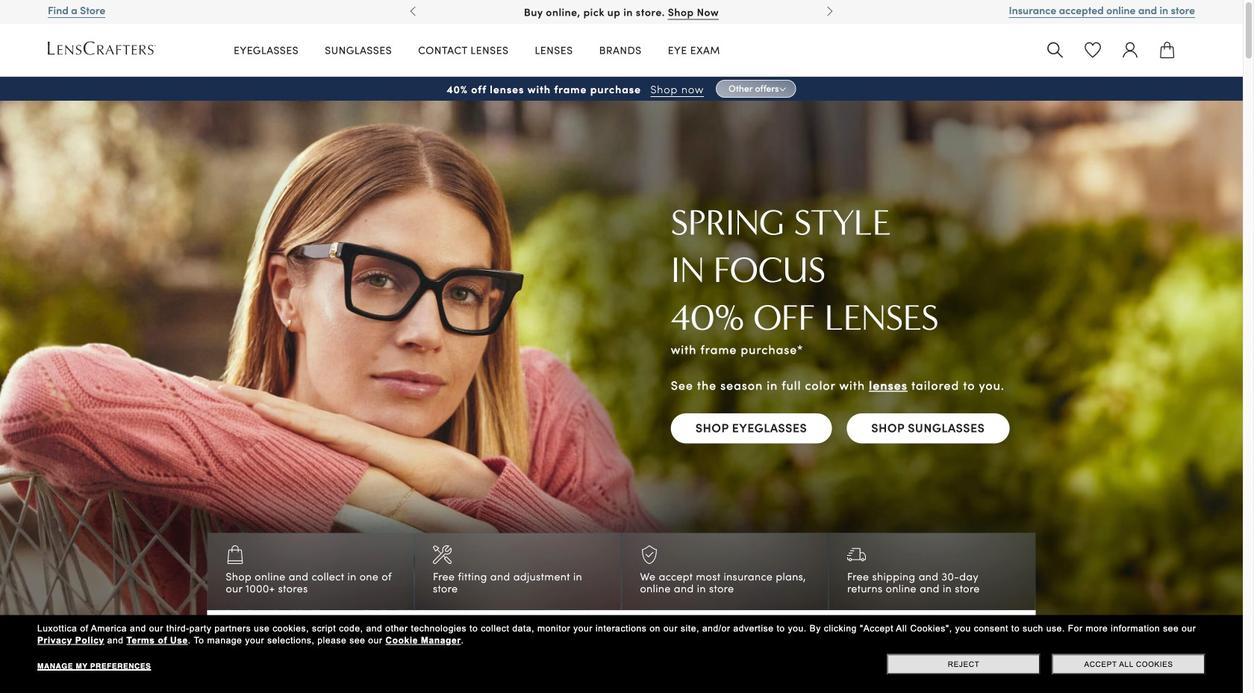 Task type: vqa. For each thing, say whether or not it's contained in the screenshot.
'privacyChoices' Icon
no



Task type: locate. For each thing, give the bounding box(es) containing it.
Location entry text field
[[491, 632, 946, 662]]

hero_banner1 image
[[226, 546, 245, 565]]



Task type: describe. For each thing, give the bounding box(es) containing it.
april campaign hero banner image image
[[0, 101, 1243, 647]]

header_search_wrapper image
[[1046, 41, 1065, 59]]

hero_banner3 image
[[640, 546, 659, 565]]

hero_banner2 image
[[433, 546, 452, 565]]

0 image
[[1158, 41, 1177, 59]]

my account image
[[1121, 41, 1140, 59]]

favorites image
[[1084, 41, 1102, 59]]

lenscrafters image
[[48, 40, 156, 56]]

hero_banner4 image
[[848, 546, 866, 565]]



